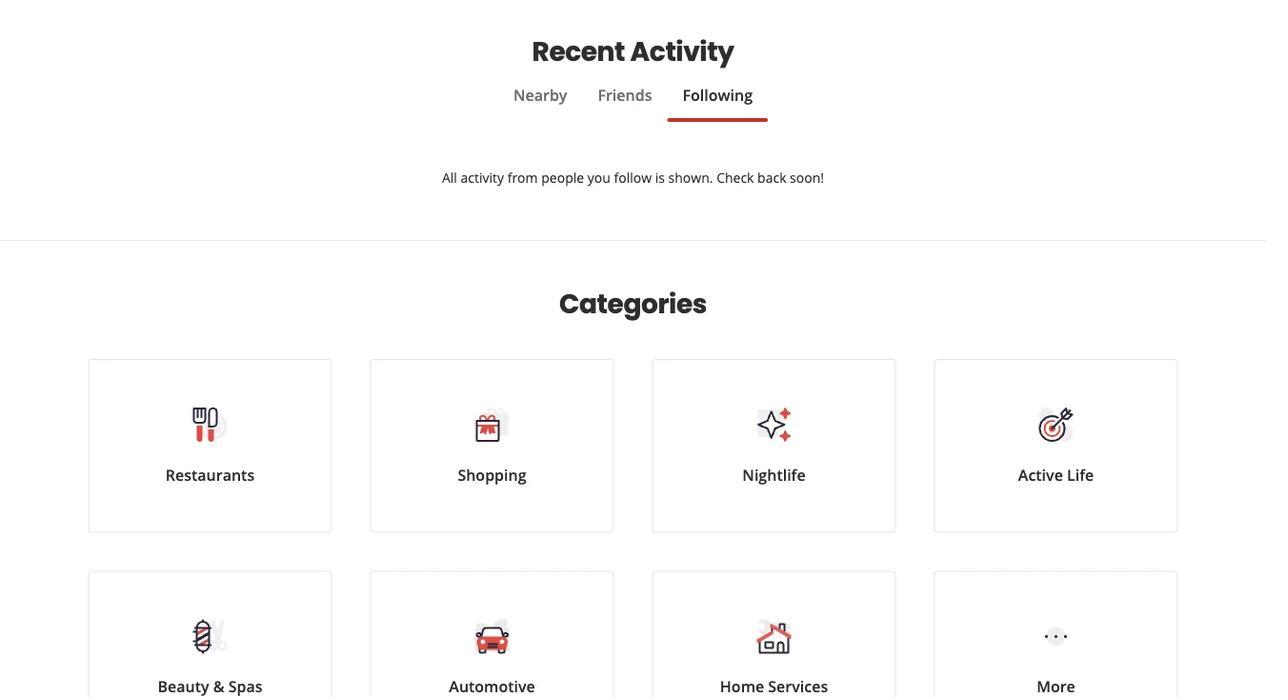Task type: describe. For each thing, give the bounding box(es) containing it.
automotive link
[[370, 572, 614, 698]]

categories
[[560, 285, 707, 323]]

explore recent activity section section
[[88, 0, 1179, 240]]

recent activity
[[532, 33, 734, 70]]

shopping link
[[370, 360, 614, 533]]

soon!
[[790, 168, 825, 187]]

automotive
[[449, 677, 535, 697]]

you
[[588, 168, 611, 187]]

following
[[683, 85, 753, 105]]

restaurants
[[166, 465, 255, 485]]

beauty
[[158, 677, 209, 697]]

nightlife link
[[652, 360, 896, 533]]

follow
[[614, 168, 652, 187]]

active life
[[1019, 465, 1094, 485]]

home
[[720, 677, 765, 697]]

beauty & spas
[[158, 677, 263, 697]]

restaurants link
[[88, 360, 332, 533]]

life
[[1068, 465, 1094, 485]]

active
[[1019, 465, 1064, 485]]

spas
[[228, 677, 263, 697]]

friends
[[598, 85, 652, 105]]

services
[[769, 677, 828, 697]]



Task type: vqa. For each thing, say whether or not it's contained in the screenshot.
24 chevron down v2 image within the Restaurants LINK
no



Task type: locate. For each thing, give the bounding box(es) containing it.
recent
[[532, 33, 625, 70]]

more
[[1037, 677, 1076, 697]]

category navigation section navigation
[[69, 241, 1198, 698]]

activity
[[461, 168, 504, 187]]

activity
[[631, 33, 734, 70]]

all activity from people you follow is shown. check back soon!
[[442, 168, 825, 187]]

shown.
[[669, 168, 713, 187]]

back
[[758, 168, 787, 187]]

beauty & spas link
[[88, 572, 332, 698]]

nightlife
[[743, 465, 806, 485]]

from
[[508, 168, 538, 187]]

home services link
[[652, 572, 896, 698]]

people
[[542, 168, 584, 187]]

tab list containing nearby
[[88, 84, 1179, 122]]

check
[[717, 168, 754, 187]]

&
[[213, 677, 225, 697]]

home services
[[720, 677, 828, 697]]

more link
[[935, 572, 1179, 698]]

all
[[442, 168, 457, 187]]

is
[[656, 168, 665, 187]]

tab list
[[88, 84, 1179, 122]]

shopping
[[458, 465, 527, 485]]

active life link
[[935, 360, 1179, 533]]

nearby
[[514, 85, 568, 105]]



